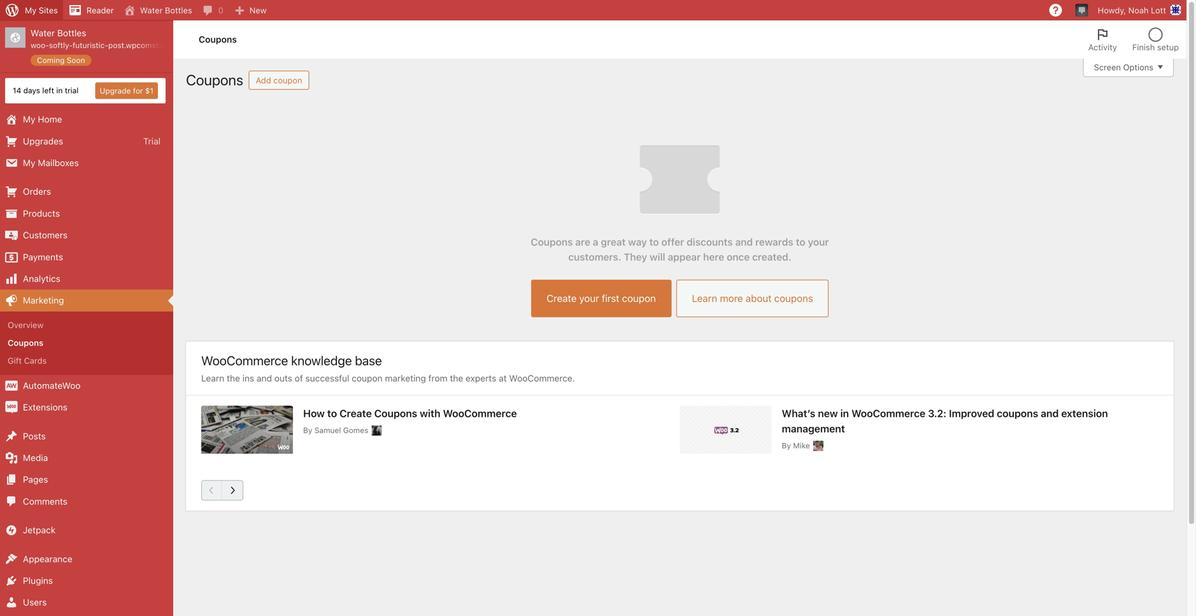 Task type: describe. For each thing, give the bounding box(es) containing it.
jetpack
[[23, 526, 56, 536]]

from
[[429, 373, 448, 384]]

offer
[[662, 237, 685, 248]]

gift
[[8, 356, 22, 366]]

reader
[[87, 5, 114, 15]]

trial
[[143, 136, 161, 146]]

overview link
[[0, 316, 173, 334]]

finish setup
[[1133, 42, 1180, 52]]

mailboxes
[[38, 158, 79, 168]]

setup
[[1158, 42, 1180, 52]]

will
[[650, 251, 666, 263]]

are
[[576, 237, 591, 248]]

marketing link
[[0, 290, 173, 312]]

new
[[819, 408, 838, 420]]

coupons down the 0
[[199, 34, 237, 45]]

payments
[[23, 252, 63, 262]]

soon
[[67, 56, 85, 65]]

by for how to create coupons with woocommerce
[[303, 426, 313, 435]]

plugins
[[23, 576, 53, 587]]

bottles for water bottles woo-softly-futuristic-post.wpcomstaging.com coming soon
[[57, 28, 86, 38]]

activity
[[1089, 42, 1118, 52]]

futuristic-
[[73, 41, 108, 50]]

1 the from the left
[[227, 373, 240, 384]]

my for my home
[[23, 114, 35, 125]]

orders
[[23, 187, 51, 197]]

my sites
[[25, 5, 58, 15]]

1 vertical spatial create
[[340, 408, 372, 420]]

gomes
[[343, 426, 369, 435]]

0 link
[[197, 0, 229, 20]]

customers
[[23, 230, 68, 241]]

next page image
[[225, 483, 240, 499]]

extension
[[1062, 408, 1109, 420]]

activity button
[[1081, 20, 1125, 59]]

analytics link
[[0, 268, 173, 290]]

coupons left with
[[375, 408, 418, 420]]

rewards
[[756, 237, 794, 248]]

a
[[593, 237, 599, 248]]

extensions
[[23, 403, 67, 413]]

users
[[23, 598, 47, 608]]

how
[[303, 408, 325, 420]]

by mike
[[782, 442, 811, 451]]

1 horizontal spatial to
[[650, 237, 659, 248]]

they
[[624, 251, 648, 263]]

at
[[499, 373, 507, 384]]

your inside coupons are a great way to offer discounts and rewards to your customers. they will appear here once created.
[[808, 237, 830, 248]]

my for my sites
[[25, 5, 37, 15]]

what's
[[782, 408, 816, 420]]

learn more about coupons link
[[677, 280, 829, 318]]

learn inside woocommerce knowledge base learn the ins and outs of successful coupon marketing from the experts at woocommerce.
[[201, 373, 224, 384]]

howdy, noah lott
[[1099, 5, 1167, 15]]

customers link
[[0, 225, 173, 246]]

marketing
[[385, 373, 426, 384]]

coupons inside the main menu 'navigation'
[[8, 338, 43, 348]]

main menu navigation
[[0, 20, 196, 617]]

3.2:
[[929, 408, 947, 420]]

howdy,
[[1099, 5, 1127, 15]]

more
[[720, 293, 744, 305]]

gift cards link
[[0, 352, 173, 370]]

comments link
[[0, 491, 173, 513]]

appear
[[668, 251, 701, 263]]

and inside coupons are a great way to offer discounts and rewards to your customers. they will appear here once created.
[[736, 237, 753, 248]]

0
[[218, 5, 224, 15]]

improved
[[950, 408, 995, 420]]

notification image
[[1078, 4, 1088, 15]]

coupons inside coupons are a great way to offer discounts and rewards to your customers. they will appear here once created.
[[531, 237, 573, 248]]

reader link
[[63, 0, 119, 20]]

woocommerce inside "what's new in woocommerce 3.2: improved coupons and extension management"
[[852, 408, 926, 420]]

toolbar navigation
[[0, 0, 1187, 23]]

upgrades
[[23, 136, 63, 146]]

in inside 'navigation'
[[56, 86, 63, 95]]

knowledge
[[291, 353, 352, 368]]

experts
[[466, 373, 497, 384]]

overview
[[8, 320, 44, 330]]

cards
[[24, 356, 47, 366]]

payments link
[[0, 246, 173, 268]]

coupon inside create your first coupon link
[[622, 293, 656, 305]]

learn more about coupons
[[692, 293, 814, 305]]

1 horizontal spatial learn
[[692, 293, 718, 305]]

0 horizontal spatial coupons
[[775, 293, 814, 305]]

woocommerce.
[[510, 373, 575, 384]]

media link
[[0, 448, 173, 470]]

tab list containing activity
[[1081, 20, 1187, 59]]

in inside "what's new in woocommerce 3.2: improved coupons and extension management"
[[841, 408, 850, 420]]

water bottles woo-softly-futuristic-post.wpcomstaging.com coming soon
[[31, 28, 196, 65]]

media
[[23, 453, 48, 464]]

here
[[704, 251, 725, 263]]

days
[[23, 86, 40, 95]]



Task type: vqa. For each thing, say whether or not it's contained in the screenshot.
Copy at the bottom of the page
no



Task type: locate. For each thing, give the bounding box(es) containing it.
1 horizontal spatial in
[[841, 408, 850, 420]]

add coupon link
[[249, 71, 309, 90]]

2 vertical spatial coupon
[[352, 373, 383, 384]]

1 horizontal spatial woocommerce
[[443, 408, 517, 420]]

what's new in woocommerce 3.2: improved coupons and extension management
[[782, 408, 1109, 435]]

once
[[727, 251, 750, 263]]

created.
[[753, 251, 792, 263]]

noah
[[1129, 5, 1149, 15]]

1 horizontal spatial bottles
[[165, 5, 192, 15]]

2 horizontal spatial to
[[796, 237, 806, 248]]

0 horizontal spatial by
[[303, 426, 313, 435]]

create left first
[[547, 293, 577, 305]]

coupons
[[199, 34, 237, 45], [186, 71, 243, 89], [531, 237, 573, 248], [8, 338, 43, 348], [375, 408, 418, 420]]

0 vertical spatial in
[[56, 86, 63, 95]]

1 horizontal spatial coupons
[[998, 408, 1039, 420]]

screen options button
[[1084, 58, 1175, 77]]

users link
[[0, 593, 173, 614]]

coupons left are
[[531, 237, 573, 248]]

management
[[782, 423, 846, 435]]

and right ins
[[257, 373, 272, 384]]

and inside "what's new in woocommerce 3.2: improved coupons and extension management"
[[1042, 408, 1060, 420]]

water up woo-
[[31, 28, 55, 38]]

coupons right improved
[[998, 408, 1039, 420]]

previous page image
[[205, 483, 219, 499]]

2 vertical spatial my
[[23, 158, 35, 168]]

0 horizontal spatial the
[[227, 373, 240, 384]]

new
[[250, 5, 267, 15]]

products
[[23, 208, 60, 219]]

0 vertical spatial bottles
[[165, 5, 192, 15]]

coupon inside woocommerce knowledge base learn the ins and outs of successful coupon marketing from the experts at woocommerce.
[[352, 373, 383, 384]]

finish
[[1133, 42, 1156, 52]]

woocommerce down experts
[[443, 408, 517, 420]]

mike
[[794, 442, 811, 451]]

my left sites
[[25, 5, 37, 15]]

my mailboxes
[[23, 158, 79, 168]]

extensions link
[[0, 397, 173, 419]]

2 vertical spatial and
[[1042, 408, 1060, 420]]

your left first
[[580, 293, 600, 305]]

woo-
[[31, 41, 49, 50]]

my down upgrades
[[23, 158, 35, 168]]

create inside create your first coupon link
[[547, 293, 577, 305]]

water for water bottles
[[140, 5, 163, 15]]

by samuel gomes
[[303, 426, 369, 435]]

by left mike
[[782, 442, 792, 451]]

outs
[[275, 373, 292, 384]]

0 horizontal spatial your
[[580, 293, 600, 305]]

1 horizontal spatial create
[[547, 293, 577, 305]]

1 vertical spatial your
[[580, 293, 600, 305]]

and left extension
[[1042, 408, 1060, 420]]

2 horizontal spatial woocommerce
[[852, 408, 926, 420]]

learn left more
[[692, 293, 718, 305]]

pages link
[[0, 470, 173, 491]]

1 horizontal spatial coupon
[[352, 373, 383, 384]]

posts link
[[0, 426, 173, 448]]

woocommerce inside woocommerce knowledge base learn the ins and outs of successful coupon marketing from the experts at woocommerce.
[[201, 353, 288, 368]]

coupon down base
[[352, 373, 383, 384]]

2 horizontal spatial coupon
[[622, 293, 656, 305]]

0 vertical spatial coupon
[[274, 76, 302, 85]]

marketing
[[23, 296, 64, 306]]

1 horizontal spatial your
[[808, 237, 830, 248]]

water bottles link
[[119, 0, 197, 20]]

2 the from the left
[[450, 373, 464, 384]]

2 horizontal spatial and
[[1042, 408, 1060, 420]]

0 vertical spatial coupons
[[775, 293, 814, 305]]

1 vertical spatial learn
[[201, 373, 224, 384]]

comments
[[23, 497, 67, 507]]

bottles up softly-
[[57, 28, 86, 38]]

posts
[[23, 431, 46, 442]]

0 horizontal spatial woocommerce
[[201, 353, 288, 368]]

coupons right about
[[775, 293, 814, 305]]

screen
[[1095, 62, 1122, 72]]

0 horizontal spatial in
[[56, 86, 63, 95]]

water up post.wpcomstaging.com
[[140, 5, 163, 15]]

woocommerce knowledge base learn the ins and outs of successful coupon marketing from the experts at woocommerce.
[[201, 353, 575, 384]]

to up by samuel gomes at bottom left
[[327, 408, 337, 420]]

automatewoo link
[[0, 375, 173, 397]]

jetpack link
[[0, 520, 173, 542]]

0 horizontal spatial water
[[31, 28, 55, 38]]

base
[[355, 353, 382, 368]]

post.wpcomstaging.com
[[108, 41, 196, 50]]

1 horizontal spatial by
[[782, 442, 792, 451]]

my mailboxes link
[[0, 152, 173, 174]]

bottles inside toolbar navigation
[[165, 5, 192, 15]]

great
[[601, 237, 626, 248]]

coming
[[37, 56, 65, 65]]

your right rewards
[[808, 237, 830, 248]]

pages
[[23, 475, 48, 485]]

successful
[[306, 373, 350, 384]]

upgrade
[[100, 86, 131, 95]]

ins
[[243, 373, 254, 384]]

0 horizontal spatial to
[[327, 408, 337, 420]]

coupons left add
[[186, 71, 243, 89]]

samuel
[[315, 426, 341, 435]]

my left home
[[23, 114, 35, 125]]

customers.
[[569, 251, 622, 263]]

and up once
[[736, 237, 753, 248]]

coupons inside "what's new in woocommerce 3.2: improved coupons and extension management"
[[998, 408, 1039, 420]]

my sites link
[[0, 0, 63, 20]]

0 horizontal spatial coupon
[[274, 76, 302, 85]]

1 vertical spatial coupon
[[622, 293, 656, 305]]

finish setup button
[[1125, 20, 1187, 59]]

water inside water bottles woo-softly-futuristic-post.wpcomstaging.com coming soon
[[31, 28, 55, 38]]

softly-
[[49, 41, 73, 50]]

my for my mailboxes
[[23, 158, 35, 168]]

in
[[56, 86, 63, 95], [841, 408, 850, 420]]

upgrade for $1 button
[[95, 83, 158, 99]]

create your first coupon
[[547, 293, 656, 305]]

orders link
[[0, 181, 173, 203]]

in right new on the bottom right of the page
[[841, 408, 850, 420]]

new link
[[229, 0, 272, 20]]

to right rewards
[[796, 237, 806, 248]]

0 vertical spatial and
[[736, 237, 753, 248]]

my inside toolbar navigation
[[25, 5, 37, 15]]

bottles left 0 link
[[165, 5, 192, 15]]

learn left ins
[[201, 373, 224, 384]]

add
[[256, 76, 271, 85]]

0 vertical spatial learn
[[692, 293, 718, 305]]

your
[[808, 237, 830, 248], [580, 293, 600, 305]]

tab list
[[1081, 20, 1187, 59]]

for
[[133, 86, 143, 95]]

0 vertical spatial by
[[303, 426, 313, 435]]

and inside woocommerce knowledge base learn the ins and outs of successful coupon marketing from the experts at woocommerce.
[[257, 373, 272, 384]]

automatewoo
[[23, 381, 81, 391]]

add coupon
[[256, 76, 302, 85]]

about
[[746, 293, 772, 305]]

bottles inside water bottles woo-softly-futuristic-post.wpcomstaging.com coming soon
[[57, 28, 86, 38]]

woocommerce up ins
[[201, 353, 288, 368]]

by
[[303, 426, 313, 435], [782, 442, 792, 451]]

coupons
[[775, 293, 814, 305], [998, 408, 1039, 420]]

coupon right add
[[274, 76, 302, 85]]

coupon
[[274, 76, 302, 85], [622, 293, 656, 305], [352, 373, 383, 384]]

options
[[1124, 62, 1154, 72]]

woocommerce left 3.2:
[[852, 408, 926, 420]]

of
[[295, 373, 303, 384]]

1 vertical spatial bottles
[[57, 28, 86, 38]]

1 horizontal spatial and
[[736, 237, 753, 248]]

0 horizontal spatial and
[[257, 373, 272, 384]]

0 vertical spatial your
[[808, 237, 830, 248]]

woocommerce
[[201, 353, 288, 368], [443, 408, 517, 420], [852, 408, 926, 420]]

create up gomes
[[340, 408, 372, 420]]

water for water bottles woo-softly-futuristic-post.wpcomstaging.com coming soon
[[31, 28, 55, 38]]

0 horizontal spatial learn
[[201, 373, 224, 384]]

trial
[[65, 86, 79, 95]]

the right from
[[450, 373, 464, 384]]

1 horizontal spatial the
[[450, 373, 464, 384]]

by for what's new in woocommerce 3.2: improved coupons and extension management
[[782, 442, 792, 451]]

0 vertical spatial create
[[547, 293, 577, 305]]

by down how
[[303, 426, 313, 435]]

water inside toolbar navigation
[[140, 5, 163, 15]]

create your first coupon link
[[531, 280, 672, 318]]

your inside create your first coupon link
[[580, 293, 600, 305]]

products link
[[0, 203, 173, 225]]

to up will
[[650, 237, 659, 248]]

in right left
[[56, 86, 63, 95]]

1 vertical spatial by
[[782, 442, 792, 451]]

how to create coupons with woocommerce
[[303, 408, 517, 420]]

coupons are a great way to offer discounts and rewards to your customers. they will appear here once created.
[[531, 237, 830, 263]]

coupons down overview
[[8, 338, 43, 348]]

appearance link
[[0, 549, 173, 571]]

0 horizontal spatial create
[[340, 408, 372, 420]]

1 horizontal spatial water
[[140, 5, 163, 15]]

1 vertical spatial coupons
[[998, 408, 1039, 420]]

coupon right first
[[622, 293, 656, 305]]

to
[[650, 237, 659, 248], [796, 237, 806, 248], [327, 408, 337, 420]]

$1
[[145, 86, 154, 95]]

coupons link
[[0, 334, 173, 352]]

the left ins
[[227, 373, 240, 384]]

1 vertical spatial my
[[23, 114, 35, 125]]

0 vertical spatial water
[[140, 5, 163, 15]]

appearance
[[23, 554, 73, 565]]

0 vertical spatial my
[[25, 5, 37, 15]]

screen options
[[1095, 62, 1154, 72]]

1 vertical spatial and
[[257, 373, 272, 384]]

sites
[[39, 5, 58, 15]]

0 horizontal spatial bottles
[[57, 28, 86, 38]]

1 vertical spatial water
[[31, 28, 55, 38]]

coupon inside the add coupon link
[[274, 76, 302, 85]]

plugins link
[[0, 571, 173, 593]]

bottles
[[165, 5, 192, 15], [57, 28, 86, 38]]

discounts
[[687, 237, 733, 248]]

bottles for water bottles
[[165, 5, 192, 15]]

1 vertical spatial in
[[841, 408, 850, 420]]



